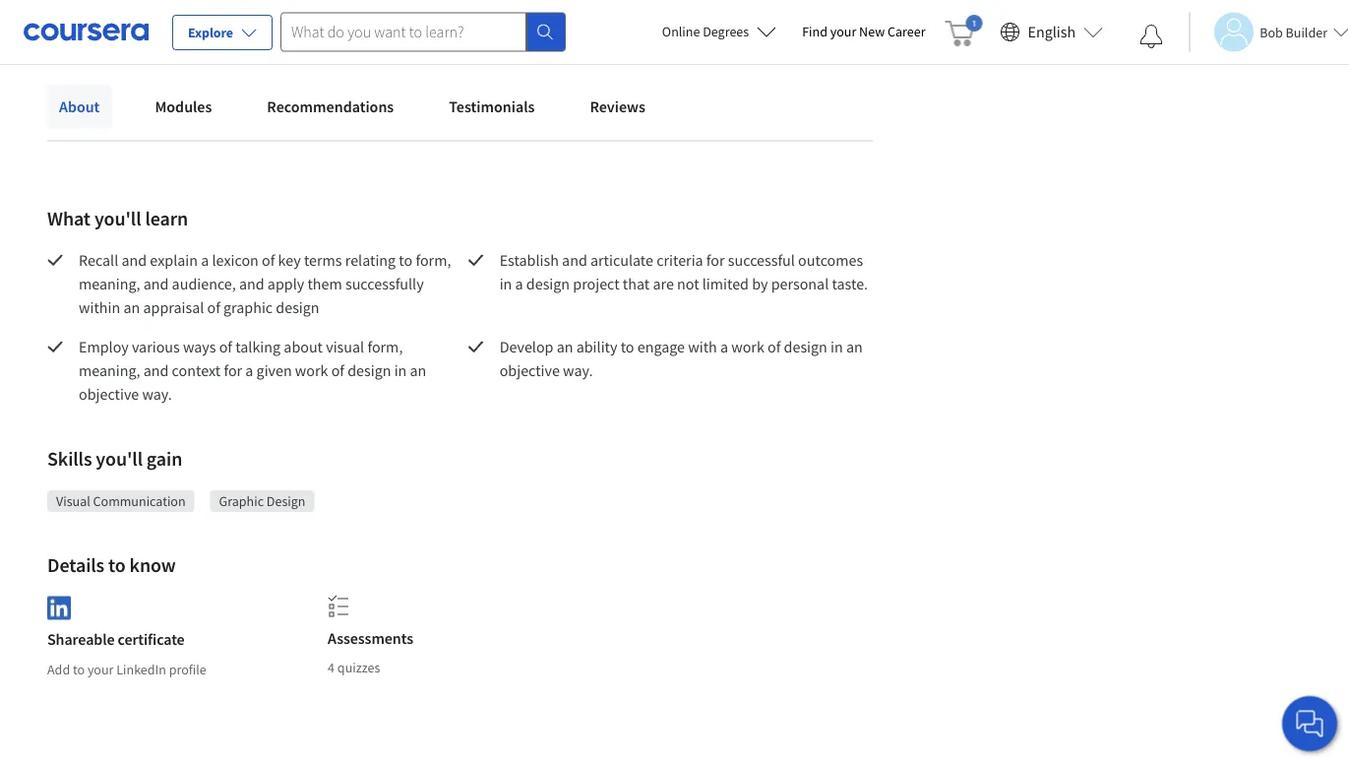 Task type: describe. For each thing, give the bounding box(es) containing it.
them
[[308, 274, 342, 293]]

limited
[[703, 274, 749, 293]]

of left key
[[262, 250, 275, 270]]

about
[[284, 337, 323, 356]]

modules
[[155, 96, 212, 116]]

ways
[[183, 337, 216, 356]]

of right ways
[[219, 337, 232, 356]]

bob builder
[[1260, 23, 1328, 41]]

and up appraisal
[[143, 274, 169, 293]]

certificate
[[118, 630, 185, 650]]

recall
[[79, 250, 118, 270]]

graphic design
[[219, 492, 306, 510]]

bob
[[1260, 23, 1284, 41]]

profile
[[169, 660, 207, 678]]

visual
[[326, 337, 364, 356]]

skills
[[47, 446, 92, 471]]

design inside employ various ways of talking about visual form, meaning, and context for a given work of design in an objective way.
[[348, 360, 391, 380]]

a inside employ various ways of talking about visual form, meaning, and context for a given work of design in an objective way.
[[245, 360, 253, 380]]

online degrees button
[[647, 10, 793, 53]]

career
[[888, 23, 926, 40]]

talking
[[236, 337, 281, 356]]

develop an ability to engage with a work of design in an objective way.
[[500, 337, 866, 380]]

shareable certificate
[[47, 630, 185, 650]]

criteria
[[657, 250, 704, 270]]

to left know
[[108, 553, 126, 577]]

shareable
[[47, 630, 115, 650]]

key
[[278, 250, 301, 270]]

for inside establish and articulate criteria for successful outcomes in a design project that are not limited by personal taste.
[[707, 250, 725, 270]]

learn
[[145, 206, 188, 231]]

to inside develop an ability to engage with a work of design in an objective way.
[[621, 337, 635, 356]]

are
[[653, 274, 674, 293]]

online
[[662, 23, 700, 40]]

lexicon
[[212, 250, 259, 270]]

find
[[803, 23, 828, 40]]

quizzes
[[338, 659, 380, 676]]

bob builder button
[[1190, 12, 1350, 52]]

new
[[860, 23, 885, 40]]

develop
[[500, 337, 554, 356]]

find your new career
[[803, 23, 926, 40]]

of down visual
[[331, 360, 345, 380]]

employ
[[79, 337, 129, 356]]

0 horizontal spatial your
[[88, 660, 114, 678]]

graphic
[[219, 492, 264, 510]]

find your new career link
[[793, 20, 936, 44]]

explore button
[[172, 15, 273, 50]]

builder
[[1286, 23, 1328, 41]]

online degrees
[[662, 23, 749, 40]]

an inside employ various ways of talking about visual form, meaning, and context for a given work of design in an objective way.
[[410, 360, 427, 380]]

establish
[[500, 250, 559, 270]]

testimonials link
[[437, 85, 547, 128]]

within
[[79, 297, 120, 317]]

that
[[623, 274, 650, 293]]

english
[[1028, 22, 1076, 42]]

details to know
[[47, 553, 176, 577]]

assessments
[[328, 628, 413, 648]]

about
[[59, 96, 100, 116]]

to right the "add"
[[73, 660, 85, 678]]

form, inside recall and explain a lexicon of key terms relating to form, meaning, and audience, and apply them successfully within an appraisal of graphic design
[[416, 250, 451, 270]]

explore
[[188, 24, 233, 41]]

you'll for skills
[[96, 446, 143, 471]]

shopping cart: 1 item image
[[946, 15, 983, 46]]

gain
[[147, 446, 182, 471]]

personal
[[772, 274, 829, 293]]

design inside establish and articulate criteria for successful outcomes in a design project that are not limited by personal taste.
[[527, 274, 570, 293]]

given
[[257, 360, 292, 380]]

meaning, inside recall and explain a lexicon of key terms relating to form, meaning, and audience, and apply them successfully within an appraisal of graphic design
[[79, 274, 140, 293]]

show notifications image
[[1140, 25, 1164, 48]]

not
[[677, 274, 700, 293]]

visual communication
[[56, 492, 186, 510]]

modules link
[[143, 85, 224, 128]]

objective inside employ various ways of talking about visual form, meaning, and context for a given work of design in an objective way.
[[79, 384, 139, 404]]

audience,
[[172, 274, 236, 293]]

add
[[47, 660, 70, 678]]

english button
[[993, 0, 1112, 64]]

communication
[[93, 492, 186, 510]]

work inside employ various ways of talking about visual form, meaning, and context for a given work of design in an objective way.
[[295, 360, 328, 380]]

successfully
[[346, 274, 424, 293]]

way. inside develop an ability to engage with a work of design in an objective way.
[[563, 360, 593, 380]]

apply
[[268, 274, 304, 293]]

outcomes
[[799, 250, 864, 270]]



Task type: locate. For each thing, give the bounding box(es) containing it.
an down taste. in the top right of the page
[[847, 337, 863, 356]]

What do you want to learn? text field
[[281, 12, 527, 52]]

recommendations link
[[255, 85, 406, 128]]

0 vertical spatial objective
[[500, 360, 560, 380]]

engage
[[638, 337, 685, 356]]

for
[[707, 250, 725, 270], [224, 360, 242, 380]]

establish and articulate criteria for successful outcomes in a design project that are not limited by personal taste.
[[500, 250, 872, 293]]

project
[[573, 274, 620, 293]]

0 horizontal spatial in
[[394, 360, 407, 380]]

way. inside employ various ways of talking about visual form, meaning, and context for a given work of design in an objective way.
[[142, 384, 172, 404]]

what you'll learn
[[47, 206, 188, 231]]

a left given
[[245, 360, 253, 380]]

0 vertical spatial work
[[732, 337, 765, 356]]

1 vertical spatial your
[[88, 660, 114, 678]]

successful
[[728, 250, 795, 270]]

1 horizontal spatial way.
[[563, 360, 593, 380]]

recommendations
[[267, 96, 394, 116]]

you'll up recall
[[94, 206, 141, 231]]

recall and explain a lexicon of key terms relating to form, meaning, and audience, and apply them successfully within an appraisal of graphic design
[[79, 250, 454, 317]]

work right with
[[732, 337, 765, 356]]

and inside establish and articulate criteria for successful outcomes in a design project that are not limited by personal taste.
[[562, 250, 588, 270]]

0 vertical spatial for
[[707, 250, 725, 270]]

of
[[262, 250, 275, 270], [207, 297, 220, 317], [219, 337, 232, 356], [768, 337, 781, 356], [331, 360, 345, 380]]

design inside develop an ability to engage with a work of design in an objective way.
[[784, 337, 828, 356]]

and up graphic
[[239, 274, 265, 293]]

an
[[123, 297, 140, 317], [557, 337, 574, 356], [847, 337, 863, 356], [410, 360, 427, 380]]

for down talking
[[224, 360, 242, 380]]

4 quizzes
[[328, 659, 380, 676]]

1 horizontal spatial for
[[707, 250, 725, 270]]

None search field
[[281, 12, 566, 52]]

objective
[[500, 360, 560, 380], [79, 384, 139, 404]]

by
[[752, 274, 768, 293]]

meaning, inside employ various ways of talking about visual form, meaning, and context for a given work of design in an objective way.
[[79, 360, 140, 380]]

about link
[[47, 85, 112, 128]]

design inside recall and explain a lexicon of key terms relating to form, meaning, and audience, and apply them successfully within an appraisal of graphic design
[[276, 297, 320, 317]]

0 horizontal spatial work
[[295, 360, 328, 380]]

0 horizontal spatial for
[[224, 360, 242, 380]]

1 vertical spatial way.
[[142, 384, 172, 404]]

coursera image
[[24, 16, 149, 48]]

design down visual
[[348, 360, 391, 380]]

1 vertical spatial meaning,
[[79, 360, 140, 380]]

1 horizontal spatial your
[[831, 23, 857, 40]]

ability
[[577, 337, 618, 356]]

design
[[267, 492, 306, 510]]

articulate
[[591, 250, 654, 270]]

to up successfully at the top
[[399, 250, 413, 270]]

a right with
[[721, 337, 729, 356]]

to inside recall and explain a lexicon of key terms relating to form, meaning, and audience, and apply them successfully within an appraisal of graphic design
[[399, 250, 413, 270]]

for inside employ various ways of talking about visual form, meaning, and context for a given work of design in an objective way.
[[224, 360, 242, 380]]

employ various ways of talking about visual form, meaning, and context for a given work of design in an objective way.
[[79, 337, 430, 404]]

reviews link
[[578, 85, 658, 128]]

of down audience,
[[207, 297, 220, 317]]

relating
[[345, 250, 396, 270]]

0 vertical spatial meaning,
[[79, 274, 140, 293]]

appraisal
[[143, 297, 204, 317]]

in down taste. in the top right of the page
[[831, 337, 843, 356]]

context
[[172, 360, 221, 380]]

testimonials
[[449, 96, 535, 116]]

to right "ability"
[[621, 337, 635, 356]]

you'll for what
[[94, 206, 141, 231]]

various
[[132, 337, 180, 356]]

form, right visual
[[368, 337, 403, 356]]

terms
[[304, 250, 342, 270]]

work
[[732, 337, 765, 356], [295, 360, 328, 380]]

1 vertical spatial for
[[224, 360, 242, 380]]

you'll
[[94, 206, 141, 231], [96, 446, 143, 471]]

with
[[688, 337, 718, 356]]

reviews
[[590, 96, 646, 116]]

a down establish
[[515, 274, 523, 293]]

1 meaning, from the top
[[79, 274, 140, 293]]

1 horizontal spatial objective
[[500, 360, 560, 380]]

a inside recall and explain a lexicon of key terms relating to form, meaning, and audience, and apply them successfully within an appraisal of graphic design
[[201, 250, 209, 270]]

a inside establish and articulate criteria for successful outcomes in a design project that are not limited by personal taste.
[[515, 274, 523, 293]]

chat with us image
[[1295, 708, 1326, 739]]

in inside establish and articulate criteria for successful outcomes in a design project that are not limited by personal taste.
[[500, 274, 512, 293]]

in down establish
[[500, 274, 512, 293]]

skills you'll gain
[[47, 446, 182, 471]]

0 horizontal spatial form,
[[368, 337, 403, 356]]

0 vertical spatial in
[[500, 274, 512, 293]]

in inside develop an ability to engage with a work of design in an objective way.
[[831, 337, 843, 356]]

to
[[399, 250, 413, 270], [621, 337, 635, 356], [108, 553, 126, 577], [73, 660, 85, 678]]

and inside employ various ways of talking about visual form, meaning, and context for a given work of design in an objective way.
[[143, 360, 169, 380]]

design down personal
[[784, 337, 828, 356]]

your
[[831, 23, 857, 40], [88, 660, 114, 678]]

your right find
[[831, 23, 857, 40]]

in
[[500, 274, 512, 293], [831, 337, 843, 356], [394, 360, 407, 380]]

objective inside develop an ability to engage with a work of design in an objective way.
[[500, 360, 560, 380]]

and
[[122, 250, 147, 270], [562, 250, 588, 270], [143, 274, 169, 293], [239, 274, 265, 293], [143, 360, 169, 380]]

an left "ability"
[[557, 337, 574, 356]]

explain
[[150, 250, 198, 270]]

know
[[130, 553, 176, 577]]

your inside find your new career link
[[831, 23, 857, 40]]

an down successfully at the top
[[410, 360, 427, 380]]

way. down context
[[142, 384, 172, 404]]

details
[[47, 553, 104, 577]]

0 vertical spatial way.
[[563, 360, 593, 380]]

a inside develop an ability to engage with a work of design in an objective way.
[[721, 337, 729, 356]]

linkedin
[[116, 660, 166, 678]]

design down apply
[[276, 297, 320, 317]]

your down shareable certificate in the bottom left of the page
[[88, 660, 114, 678]]

1 vertical spatial objective
[[79, 384, 139, 404]]

1 vertical spatial in
[[831, 337, 843, 356]]

0 horizontal spatial way.
[[142, 384, 172, 404]]

form, up successfully at the top
[[416, 250, 451, 270]]

of down by
[[768, 337, 781, 356]]

1 horizontal spatial form,
[[416, 250, 451, 270]]

an right 'within'
[[123, 297, 140, 317]]

degrees
[[703, 23, 749, 40]]

2 vertical spatial in
[[394, 360, 407, 380]]

what
[[47, 206, 91, 231]]

form, inside employ various ways of talking about visual form, meaning, and context for a given work of design in an objective way.
[[368, 337, 403, 356]]

objective down develop
[[500, 360, 560, 380]]

form,
[[416, 250, 451, 270], [368, 337, 403, 356]]

and up the project
[[562, 250, 588, 270]]

0 vertical spatial form,
[[416, 250, 451, 270]]

add to your linkedin profile
[[47, 660, 207, 678]]

a up audience,
[[201, 250, 209, 270]]

meaning,
[[79, 274, 140, 293], [79, 360, 140, 380]]

graphic
[[224, 297, 273, 317]]

1 vertical spatial form,
[[368, 337, 403, 356]]

of inside develop an ability to engage with a work of design in an objective way.
[[768, 337, 781, 356]]

way. down "ability"
[[563, 360, 593, 380]]

in inside employ various ways of talking about visual form, meaning, and context for a given work of design in an objective way.
[[394, 360, 407, 380]]

2 meaning, from the top
[[79, 360, 140, 380]]

meaning, down employ
[[79, 360, 140, 380]]

4
[[328, 659, 335, 676]]

you'll up visual communication
[[96, 446, 143, 471]]

design down establish
[[527, 274, 570, 293]]

2 horizontal spatial in
[[831, 337, 843, 356]]

in down successfully at the top
[[394, 360, 407, 380]]

for up limited at the right top
[[707, 250, 725, 270]]

work inside develop an ability to engage with a work of design in an objective way.
[[732, 337, 765, 356]]

meaning, up 'within'
[[79, 274, 140, 293]]

and right recall
[[122, 250, 147, 270]]

design
[[527, 274, 570, 293], [276, 297, 320, 317], [784, 337, 828, 356], [348, 360, 391, 380]]

1 horizontal spatial in
[[500, 274, 512, 293]]

taste.
[[832, 274, 868, 293]]

and down various at the left of the page
[[143, 360, 169, 380]]

visual
[[56, 492, 90, 510]]

an inside recall and explain a lexicon of key terms relating to form, meaning, and audience, and apply them successfully within an appraisal of graphic design
[[123, 297, 140, 317]]

objective down employ
[[79, 384, 139, 404]]

1 vertical spatial you'll
[[96, 446, 143, 471]]

1 horizontal spatial work
[[732, 337, 765, 356]]

work down about on the left top
[[295, 360, 328, 380]]

0 horizontal spatial objective
[[79, 384, 139, 404]]

1 vertical spatial work
[[295, 360, 328, 380]]

0 vertical spatial you'll
[[94, 206, 141, 231]]

0 vertical spatial your
[[831, 23, 857, 40]]



Task type: vqa. For each thing, say whether or not it's contained in the screenshot.
context.
no



